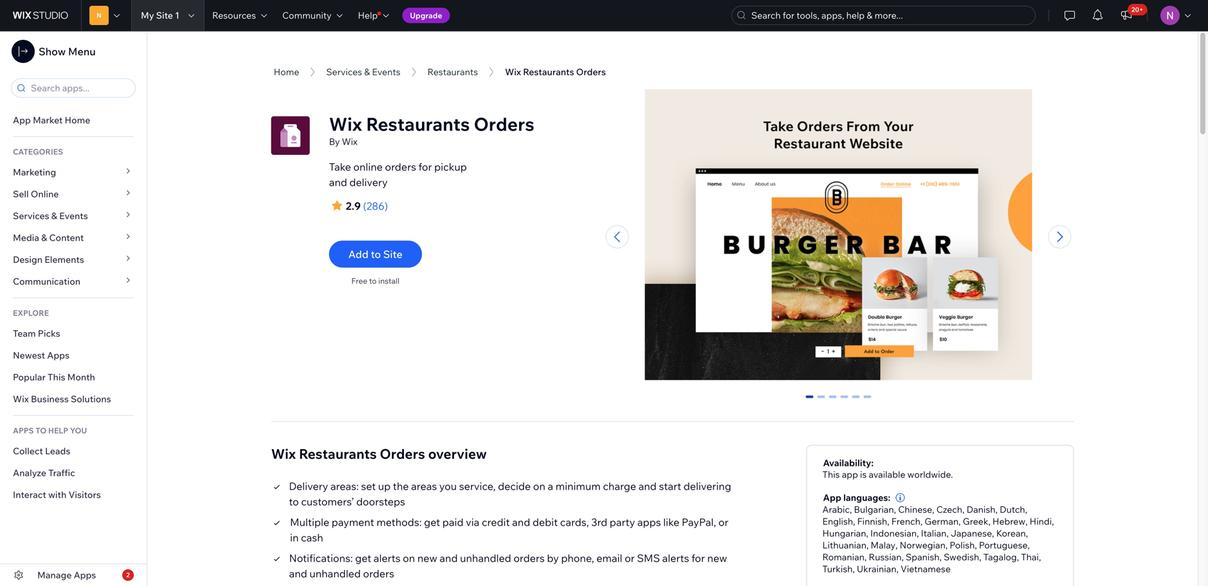 Task type: vqa. For each thing, say whether or not it's contained in the screenshot.
reminders
no



Task type: describe. For each thing, give the bounding box(es) containing it.
notifications:
[[289, 552, 353, 565]]

delivery areas: set up the areas you service, decide on a minimum charge and start delivering to customers' doorsteps
[[289, 480, 731, 509]]

orders for wix restaurants orders overview
[[380, 446, 425, 463]]

indonesian
[[870, 528, 917, 539]]

available
[[869, 469, 905, 481]]

business
[[31, 394, 69, 405]]

apps
[[13, 426, 34, 436]]

to
[[36, 426, 46, 436]]

service,
[[459, 480, 496, 493]]

community
[[282, 10, 332, 21]]

20+
[[1132, 5, 1143, 14]]

sidebar element
[[0, 31, 147, 587]]

wix for wix business solutions
[[13, 394, 29, 405]]

events inside 'sidebar' element
[[59, 210, 88, 222]]

payment
[[332, 516, 374, 529]]

online
[[353, 161, 383, 173]]

restaurants for wix restaurants orders
[[523, 66, 574, 78]]

2.9
[[346, 200, 361, 213]]

2 vertical spatial orders
[[363, 568, 394, 581]]

add to site button
[[329, 241, 422, 268]]

is
[[860, 469, 867, 481]]

take
[[329, 161, 351, 173]]

lithuanian
[[823, 540, 867, 551]]

visitors
[[68, 490, 101, 501]]

to for site
[[371, 248, 381, 261]]

apps for newest apps
[[47, 350, 69, 361]]

japanese
[[951, 528, 992, 539]]

chinese
[[898, 504, 932, 516]]

resources
[[212, 10, 256, 21]]

cards,
[[560, 516, 589, 529]]

1 horizontal spatial &
[[51, 210, 57, 222]]

via
[[466, 516, 479, 529]]

home link
[[274, 66, 299, 78]]

2.9 ( 286 )
[[346, 200, 388, 213]]

vietnamese
[[901, 564, 951, 575]]

help button
[[350, 0, 396, 31]]

wix restaurants orders preview 0 image
[[645, 89, 1032, 387]]

korean
[[996, 528, 1026, 539]]

restaurants for wix restaurants orders by wix
[[366, 113, 470, 135]]

orders for wix restaurants orders by wix
[[474, 113, 534, 135]]

start
[[659, 480, 681, 493]]

team
[[13, 328, 36, 339]]

email
[[596, 552, 622, 565]]

orders inside take online orders for pickup and delivery
[[385, 161, 416, 173]]

0 vertical spatial unhandled
[[460, 552, 511, 565]]

customers'
[[301, 496, 354, 509]]

get inside notifications:  get alerts on new and unhandled orders by phone, email or sms alerts for new and unhandled orders
[[355, 552, 371, 565]]

or inside "multiple payment methods: get paid via credit and debit cards, 3rd party apps like paypal, or in cash"
[[718, 516, 729, 529]]

czech
[[937, 504, 962, 516]]

services & events inside services & events link
[[13, 210, 88, 222]]

free to install
[[351, 276, 400, 286]]

orders for wix restaurants orders
[[576, 66, 606, 78]]

arabic , bulgarian , chinese , czech , danish , dutch , english , finnish , french , german , greek , hebrew , hindi , hungarian , indonesian , italian , japanese , korean , lithuanian , malay , norwegian , polish , portuguese , romanian , russian , spanish , swedish , tagalog , thai , turkish , ukrainian , vietnamese
[[823, 504, 1056, 575]]

sell online
[[13, 188, 59, 200]]

team picks
[[13, 328, 60, 339]]

wix restaurants orders
[[505, 66, 606, 78]]

by
[[329, 136, 340, 147]]

areas
[[411, 480, 437, 493]]

polish
[[950, 540, 975, 551]]

hungarian
[[823, 528, 866, 539]]

apps
[[637, 516, 661, 529]]

marketing
[[13, 167, 56, 178]]

and inside delivery areas: set up the areas you service, decide on a minimum charge and start delivering to customers' doorsteps
[[639, 480, 657, 493]]

2 inside 'sidebar' element
[[126, 572, 130, 580]]

communication link
[[0, 271, 147, 293]]

finnish
[[857, 516, 887, 528]]

this for availability:
[[823, 469, 840, 481]]

0 1 2 3 4 5
[[807, 396, 870, 408]]

my
[[141, 10, 154, 21]]

wix restaurants orders overview
[[271, 446, 487, 463]]

help
[[48, 426, 68, 436]]

and inside "multiple payment methods: get paid via credit and debit cards, 3rd party apps like paypal, or in cash"
[[512, 516, 530, 529]]

content
[[49, 232, 84, 243]]

with
[[48, 490, 66, 501]]

show
[[39, 45, 66, 58]]

arabic
[[823, 504, 850, 516]]

cash
[[301, 532, 323, 545]]

and inside take online orders for pickup and delivery
[[329, 176, 347, 189]]

analyze
[[13, 468, 46, 479]]

online
[[31, 188, 59, 200]]

multiple payment methods: get paid via credit and debit cards, 3rd party apps like paypal, or in cash
[[290, 516, 729, 545]]

party
[[610, 516, 635, 529]]

show menu button
[[12, 40, 96, 63]]

analyze traffic
[[13, 468, 75, 479]]

menu
[[68, 45, 96, 58]]

the
[[393, 480, 409, 493]]

notifications:  get alerts on new and unhandled orders by phone, email or sms alerts for new and unhandled orders
[[289, 552, 727, 581]]

hindi
[[1030, 516, 1052, 528]]

wix business solutions link
[[0, 389, 147, 410]]

explore
[[13, 308, 49, 318]]

1 new from the left
[[417, 552, 437, 565]]

1 horizontal spatial 2
[[830, 396, 835, 408]]

german
[[925, 516, 959, 528]]

upgrade
[[410, 11, 442, 20]]

add
[[348, 248, 369, 261]]

design elements link
[[0, 249, 147, 271]]

collect leads link
[[0, 441, 147, 463]]

design elements
[[13, 254, 84, 265]]

5
[[865, 396, 870, 408]]

methods:
[[377, 516, 422, 529]]

portuguese
[[979, 540, 1028, 551]]

collect leads
[[13, 446, 70, 457]]

decide
[[498, 480, 531, 493]]

minimum
[[556, 480, 601, 493]]

availability: this app is available worldwide.
[[823, 458, 953, 481]]

norwegian
[[900, 540, 946, 551]]

danish
[[967, 504, 996, 516]]



Task type: locate. For each thing, give the bounding box(es) containing it.
team picks link
[[0, 323, 147, 345]]

and down take
[[329, 176, 347, 189]]

0 vertical spatial services
[[326, 66, 362, 78]]

in
[[290, 532, 299, 545]]

1 horizontal spatial 1
[[819, 396, 824, 408]]

restaurants inside button
[[523, 66, 574, 78]]

home inside 'sidebar' element
[[65, 115, 90, 126]]

0 horizontal spatial apps
[[47, 350, 69, 361]]

wix inside button
[[505, 66, 521, 78]]

orders down methods:
[[363, 568, 394, 581]]

0 horizontal spatial services
[[13, 210, 49, 222]]

unhandled down notifications:
[[310, 568, 361, 581]]

0 horizontal spatial services & events link
[[0, 205, 147, 227]]

0 vertical spatial site
[[156, 10, 173, 21]]

and down paid
[[440, 552, 458, 565]]

availability:
[[823, 458, 874, 469]]

0 vertical spatial 1
[[175, 10, 179, 21]]

app market home link
[[0, 109, 147, 131]]

set
[[361, 480, 376, 493]]

pickup
[[434, 161, 467, 173]]

1 vertical spatial services
[[13, 210, 49, 222]]

1 horizontal spatial apps
[[74, 570, 96, 581]]

or right paypal,
[[718, 516, 729, 529]]

dutch
[[1000, 504, 1025, 516]]

0 vertical spatial orders
[[385, 161, 416, 173]]

you
[[439, 480, 457, 493]]

wix inside 'sidebar' element
[[13, 394, 29, 405]]

1 vertical spatial orders
[[514, 552, 545, 565]]

this inside 'sidebar' element
[[48, 372, 65, 383]]

swedish
[[944, 552, 979, 563]]

and left debit
[[512, 516, 530, 529]]

1 vertical spatial app
[[823, 493, 841, 504]]

by
[[547, 552, 559, 565]]

1 vertical spatial 1
[[819, 396, 824, 408]]

1 horizontal spatial for
[[692, 552, 705, 565]]

0 vertical spatial events
[[372, 66, 400, 78]]

and down notifications:
[[289, 568, 307, 581]]

get down payment
[[355, 552, 371, 565]]

free
[[351, 276, 367, 286]]

russian
[[869, 552, 902, 563]]

1 horizontal spatial on
[[533, 480, 545, 493]]

app left market at left top
[[13, 115, 31, 126]]

services inside 'sidebar' element
[[13, 210, 49, 222]]

install
[[378, 276, 400, 286]]

malay
[[871, 540, 896, 551]]

traffic
[[48, 468, 75, 479]]

1 vertical spatial unhandled
[[310, 568, 361, 581]]

newest
[[13, 350, 45, 361]]

wix right by
[[342, 136, 357, 147]]

month
[[67, 372, 95, 383]]

1 horizontal spatial new
[[707, 552, 727, 565]]

marketing link
[[0, 161, 147, 183]]

app
[[13, 115, 31, 126], [823, 493, 841, 504]]

media & content
[[13, 232, 84, 243]]

to right free at the top
[[369, 276, 377, 286]]

and left start
[[639, 480, 657, 493]]

1 vertical spatial services & events
[[13, 210, 88, 222]]

1 horizontal spatial get
[[424, 516, 440, 529]]

0 horizontal spatial 2
[[126, 572, 130, 580]]

wix up by
[[329, 113, 362, 135]]

services down sell online
[[13, 210, 49, 222]]

0
[[807, 396, 812, 408]]

apps to help you
[[13, 426, 87, 436]]

1 horizontal spatial unhandled
[[460, 552, 511, 565]]

on inside notifications:  get alerts on new and unhandled orders by phone, email or sms alerts for new and unhandled orders
[[403, 552, 415, 565]]

wix right "restaurants" link
[[505, 66, 521, 78]]

or
[[718, 516, 729, 529], [625, 552, 635, 565]]

orders left by
[[514, 552, 545, 565]]

1 alerts from the left
[[374, 552, 401, 565]]

1 vertical spatial home
[[65, 115, 90, 126]]

wix for wix restaurants orders by wix
[[329, 113, 362, 135]]

0 horizontal spatial orders
[[380, 446, 425, 463]]

restaurants inside wix restaurants orders by wix
[[366, 113, 470, 135]]

0 vertical spatial get
[[424, 516, 440, 529]]

1 vertical spatial for
[[692, 552, 705, 565]]

on down methods:
[[403, 552, 415, 565]]

app up arabic
[[823, 493, 841, 504]]

to down delivery
[[289, 496, 299, 509]]

1 right the my
[[175, 10, 179, 21]]

286
[[366, 200, 385, 213]]

wix restaurants orders logo image
[[271, 116, 310, 155]]

)
[[385, 200, 388, 213]]

help
[[358, 10, 378, 21]]

1 right 0
[[819, 396, 824, 408]]

app inside app market home link
[[13, 115, 31, 126]]

0 vertical spatial apps
[[47, 350, 69, 361]]

1 horizontal spatial orders
[[474, 113, 534, 135]]

1 horizontal spatial alerts
[[662, 552, 689, 565]]

0 horizontal spatial services & events
[[13, 210, 88, 222]]

orders inside wix restaurants orders by wix
[[474, 113, 534, 135]]

this left the app
[[823, 469, 840, 481]]

site up install
[[383, 248, 403, 261]]

1 horizontal spatial services
[[326, 66, 362, 78]]

services & events link up content
[[0, 205, 147, 227]]

restaurants link
[[428, 66, 478, 78]]

to inside button
[[371, 248, 381, 261]]

interact with visitors link
[[0, 484, 147, 506]]

2 left the 3
[[830, 396, 835, 408]]

1 vertical spatial or
[[625, 552, 635, 565]]

1 vertical spatial orders
[[474, 113, 534, 135]]

apps up popular this month
[[47, 350, 69, 361]]

on inside delivery areas: set up the areas you service, decide on a minimum charge and start delivering to customers' doorsteps
[[533, 480, 545, 493]]

home right market at left top
[[65, 115, 90, 126]]

home down community
[[274, 66, 299, 78]]

2 horizontal spatial &
[[364, 66, 370, 78]]

0 horizontal spatial or
[[625, 552, 635, 565]]

categories
[[13, 147, 63, 157]]

alerts down methods:
[[374, 552, 401, 565]]

app for app languages:
[[823, 493, 841, 504]]

0 vertical spatial orders
[[576, 66, 606, 78]]

3
[[842, 396, 847, 408]]

interact with visitors
[[13, 490, 101, 501]]

1 horizontal spatial this
[[823, 469, 840, 481]]

1 vertical spatial on
[[403, 552, 415, 565]]

1 vertical spatial events
[[59, 210, 88, 222]]

unhandled
[[460, 552, 511, 565], [310, 568, 361, 581]]

for inside take online orders for pickup and delivery
[[419, 161, 432, 173]]

1 horizontal spatial services & events link
[[326, 66, 400, 78]]

1 vertical spatial &
[[51, 210, 57, 222]]

site inside button
[[383, 248, 403, 261]]

areas:
[[330, 480, 359, 493]]

0 vertical spatial for
[[419, 161, 432, 173]]

to right add
[[371, 248, 381, 261]]

events down sell online link on the top left of the page
[[59, 210, 88, 222]]

manage apps
[[37, 570, 96, 581]]

events
[[372, 66, 400, 78], [59, 210, 88, 222]]

&
[[364, 66, 370, 78], [51, 210, 57, 222], [41, 232, 47, 243]]

popular this month
[[13, 372, 95, 383]]

2 right "manage apps"
[[126, 572, 130, 580]]

services & events up the media & content
[[13, 210, 88, 222]]

0 horizontal spatial site
[[156, 10, 173, 21]]

1 horizontal spatial home
[[274, 66, 299, 78]]

paypal,
[[682, 516, 716, 529]]

alerts right sms on the bottom of the page
[[662, 552, 689, 565]]

sell
[[13, 188, 29, 200]]

for inside notifications:  get alerts on new and unhandled orders by phone, email or sms alerts for new and unhandled orders
[[692, 552, 705, 565]]

0 horizontal spatial unhandled
[[310, 568, 361, 581]]

apps right manage
[[74, 570, 96, 581]]

phone,
[[561, 552, 594, 565]]

restaurants for wix restaurants orders overview
[[299, 446, 377, 463]]

1 vertical spatial this
[[823, 469, 840, 481]]

new down methods:
[[417, 552, 437, 565]]

wix up delivery
[[271, 446, 296, 463]]

media
[[13, 232, 39, 243]]

newest apps link
[[0, 345, 147, 367]]

0 vertical spatial services & events link
[[326, 66, 400, 78]]

Search for tools, apps, help & more... field
[[748, 6, 1031, 24]]

to
[[371, 248, 381, 261], [369, 276, 377, 286], [289, 496, 299, 509]]

0 horizontal spatial get
[[355, 552, 371, 565]]

this for popular
[[48, 372, 65, 383]]

apps
[[47, 350, 69, 361], [74, 570, 96, 581]]

overview
[[428, 446, 487, 463]]

hebrew
[[993, 516, 1026, 528]]

0 vertical spatial to
[[371, 248, 381, 261]]

1 vertical spatial to
[[369, 276, 377, 286]]

1 vertical spatial apps
[[74, 570, 96, 581]]

wix down popular
[[13, 394, 29, 405]]

0 vertical spatial services & events
[[326, 66, 400, 78]]

1 vertical spatial get
[[355, 552, 371, 565]]

manage
[[37, 570, 72, 581]]

for down paypal,
[[692, 552, 705, 565]]

0 vertical spatial or
[[718, 516, 729, 529]]

orders
[[576, 66, 606, 78], [474, 113, 534, 135], [380, 446, 425, 463]]

charge
[[603, 480, 636, 493]]

to for install
[[369, 276, 377, 286]]

get inside "multiple payment methods: get paid via credit and debit cards, 3rd party apps like paypal, or in cash"
[[424, 516, 440, 529]]

1 horizontal spatial events
[[372, 66, 400, 78]]

multiple
[[290, 516, 329, 529]]

1 vertical spatial services & events link
[[0, 205, 147, 227]]

1 horizontal spatial or
[[718, 516, 729, 529]]

& down help
[[364, 66, 370, 78]]

bulgarian
[[854, 504, 894, 516]]

services right home link
[[326, 66, 362, 78]]

apps for manage apps
[[74, 570, 96, 581]]

or inside notifications:  get alerts on new and unhandled orders by phone, email or sms alerts for new and unhandled orders
[[625, 552, 635, 565]]

1 horizontal spatial site
[[383, 248, 403, 261]]

0 vertical spatial &
[[364, 66, 370, 78]]

2 new from the left
[[707, 552, 727, 565]]

n button
[[81, 0, 131, 31]]

0 horizontal spatial &
[[41, 232, 47, 243]]

collect
[[13, 446, 43, 457]]

orders inside button
[[576, 66, 606, 78]]

services & events down help
[[326, 66, 400, 78]]

0 vertical spatial home
[[274, 66, 299, 78]]

0 vertical spatial this
[[48, 372, 65, 383]]

for
[[419, 161, 432, 173], [692, 552, 705, 565]]

1
[[175, 10, 179, 21], [819, 396, 824, 408]]

like
[[663, 516, 679, 529]]

greek
[[963, 516, 988, 528]]

Search apps... field
[[27, 79, 131, 97]]

services & events link down help
[[326, 66, 400, 78]]

& up the media & content
[[51, 210, 57, 222]]

0 vertical spatial 2
[[830, 396, 835, 408]]

2 vertical spatial &
[[41, 232, 47, 243]]

this up wix business solutions
[[48, 372, 65, 383]]

wix for wix restaurants orders
[[505, 66, 521, 78]]

english
[[823, 516, 853, 528]]

site right the my
[[156, 10, 173, 21]]

for left pickup
[[419, 161, 432, 173]]

and
[[329, 176, 347, 189], [639, 480, 657, 493], [512, 516, 530, 529], [440, 552, 458, 565], [289, 568, 307, 581]]

to inside delivery areas: set up the areas you service, decide on a minimum charge and start delivering to customers' doorsteps
[[289, 496, 299, 509]]

2 vertical spatial orders
[[380, 446, 425, 463]]

0 vertical spatial on
[[533, 480, 545, 493]]

wix restaurants orders by wix
[[329, 113, 534, 147]]

0 horizontal spatial for
[[419, 161, 432, 173]]

on left a at the left of the page
[[533, 480, 545, 493]]

delivering
[[684, 480, 731, 493]]

this inside availability: this app is available worldwide.
[[823, 469, 840, 481]]

2 alerts from the left
[[662, 552, 689, 565]]

1 horizontal spatial app
[[823, 493, 841, 504]]

0 horizontal spatial on
[[403, 552, 415, 565]]

get left paid
[[424, 516, 440, 529]]

orders right online
[[385, 161, 416, 173]]

0 horizontal spatial app
[[13, 115, 31, 126]]

0 horizontal spatial 1
[[175, 10, 179, 21]]

1 horizontal spatial services & events
[[326, 66, 400, 78]]

interact
[[13, 490, 46, 501]]

languages:
[[843, 493, 891, 504]]

you
[[70, 426, 87, 436]]

wix for wix restaurants orders overview
[[271, 446, 296, 463]]

0 vertical spatial app
[[13, 115, 31, 126]]

unhandled down "multiple payment methods: get paid via credit and debit cards, 3rd party apps like paypal, or in cash" at the bottom
[[460, 552, 511, 565]]

2 horizontal spatial orders
[[576, 66, 606, 78]]

2 vertical spatial to
[[289, 496, 299, 509]]

or left sms on the bottom of the page
[[625, 552, 635, 565]]

0 horizontal spatial new
[[417, 552, 437, 565]]

4
[[853, 396, 858, 408]]

0 horizontal spatial this
[[48, 372, 65, 383]]

0 horizontal spatial events
[[59, 210, 88, 222]]

0 horizontal spatial alerts
[[374, 552, 401, 565]]

spanish
[[906, 552, 940, 563]]

media & content link
[[0, 227, 147, 249]]

wix
[[505, 66, 521, 78], [329, 113, 362, 135], [342, 136, 357, 147], [13, 394, 29, 405], [271, 446, 296, 463]]

0 horizontal spatial home
[[65, 115, 90, 126]]

design
[[13, 254, 43, 265]]

1 vertical spatial site
[[383, 248, 403, 261]]

events down help button at the top left of the page
[[372, 66, 400, 78]]

1 vertical spatial 2
[[126, 572, 130, 580]]

& right media
[[41, 232, 47, 243]]

app for app market home
[[13, 115, 31, 126]]

home
[[274, 66, 299, 78], [65, 115, 90, 126]]

new down paypal,
[[707, 552, 727, 565]]

add to site
[[348, 248, 403, 261]]



